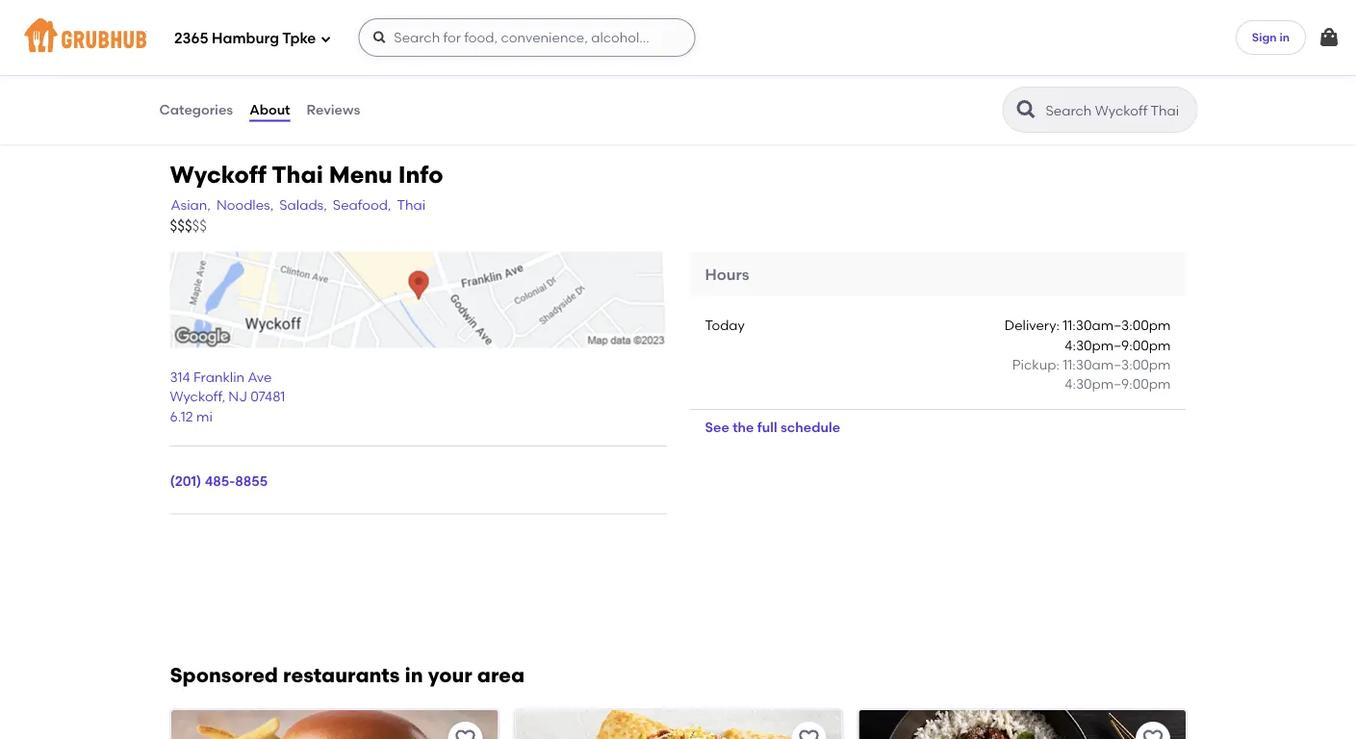 Task type: vqa. For each thing, say whether or not it's contained in the screenshot.
'firm,'
no



Task type: locate. For each thing, give the bounding box(es) containing it.
2 horizontal spatial svg image
[[1318, 26, 1341, 49]]

4:30pm–9:00pm inside pickup: 11:30am–3:00pm 4:30pm–9:00pm
[[1065, 376, 1171, 392]]

8855
[[235, 473, 268, 489]]

menu
[[329, 161, 393, 188]]

wyckoff up mi
[[170, 388, 222, 405]]

0 vertical spatial wyckoff
[[170, 161, 266, 188]]

2 save this restaurant image from the left
[[1141, 727, 1164, 739]]

4:30pm–9:00pm inside delivery: 11:30am–3:00pm 4:30pm–9:00pm
[[1065, 337, 1171, 353]]

about button
[[248, 75, 291, 144]]

seafood, button
[[332, 194, 392, 215]]

delivery: 11:30am–3:00pm 4:30pm–9:00pm
[[1005, 317, 1171, 353]]

,
[[222, 388, 225, 405]]

4:30pm–9:00pm for delivery: 11:30am–3:00pm 4:30pm–9:00pm
[[1065, 337, 1171, 353]]

main navigation navigation
[[0, 0, 1356, 75]]

1 vertical spatial 11:30am–3:00pm
[[1063, 356, 1171, 373]]

thai down info
[[397, 196, 426, 213]]

the
[[733, 419, 754, 436]]

see the full schedule
[[705, 419, 840, 436]]

p.f. chang's logo image
[[859, 710, 1185, 739]]

save this restaurant button
[[447, 722, 482, 739], [791, 722, 826, 739], [1135, 722, 1170, 739]]

2 horizontal spatial save this restaurant button
[[1135, 722, 1170, 739]]

in inside button
[[1280, 30, 1290, 44]]

0 vertical spatial 11:30am–3:00pm
[[1063, 317, 1171, 334]]

save this restaurant image for save this restaurant button related to p.f. chang's logo
[[1141, 727, 1164, 739]]

0 horizontal spatial in
[[405, 663, 423, 687]]

0 horizontal spatial save this restaurant image
[[797, 727, 820, 739]]

(201)
[[170, 473, 201, 489]]

2 11:30am–3:00pm from the top
[[1063, 356, 1171, 373]]

1 horizontal spatial in
[[1280, 30, 1290, 44]]

4:30pm–9:00pm
[[1065, 337, 1171, 353], [1065, 376, 1171, 392]]

1 vertical spatial 4:30pm–9:00pm
[[1065, 376, 1171, 392]]

11:30am–3:00pm inside delivery: 11:30am–3:00pm 4:30pm–9:00pm
[[1063, 317, 1171, 334]]

wyckoff up noodles,
[[170, 161, 266, 188]]

about
[[249, 101, 290, 118]]

save this restaurant image
[[797, 727, 820, 739], [1141, 727, 1164, 739]]

314
[[170, 369, 190, 385]]

thai up asian, noodles, salads, seafood, thai
[[272, 161, 323, 188]]

in left your
[[405, 663, 423, 687]]

2 4:30pm–9:00pm from the top
[[1065, 376, 1171, 392]]

2 wyckoff from the top
[[170, 388, 222, 405]]

1 horizontal spatial save this restaurant image
[[1141, 727, 1164, 739]]

see the full schedule button
[[690, 410, 856, 445]]

schedule
[[781, 419, 840, 436]]

restaurants
[[283, 663, 400, 687]]

1 wyckoff from the top
[[170, 161, 266, 188]]

0 vertical spatial thai
[[272, 161, 323, 188]]

314 franklin ave wyckoff , nj 07481 6.12 mi
[[170, 369, 285, 424]]

seafood,
[[333, 196, 391, 213]]

wyckoff inside 314 franklin ave wyckoff , nj 07481 6.12 mi
[[170, 388, 222, 405]]

hamburg
[[212, 30, 279, 47]]

2 save this restaurant button from the left
[[791, 722, 826, 739]]

1 4:30pm–9:00pm from the top
[[1065, 337, 1171, 353]]

1 vertical spatial thai
[[397, 196, 426, 213]]

noodles, button
[[216, 194, 275, 215]]

pickup: 11:30am–3:00pm 4:30pm–9:00pm
[[1012, 356, 1171, 392]]

svg image
[[1318, 26, 1341, 49], [372, 30, 387, 45], [320, 33, 331, 45]]

sign in button
[[1236, 20, 1306, 55]]

0 vertical spatial in
[[1280, 30, 1290, 44]]

thai
[[272, 161, 323, 188], [397, 196, 426, 213]]

reviews
[[307, 101, 360, 118]]

6.12
[[170, 408, 193, 424]]

wyckoff
[[170, 161, 266, 188], [170, 388, 222, 405]]

3 save this restaurant button from the left
[[1135, 722, 1170, 739]]

1 save this restaurant button from the left
[[447, 722, 482, 739]]

save this restaurant image
[[453, 727, 476, 739]]

4:30pm–9:00pm down delivery: 11:30am–3:00pm 4:30pm–9:00pm
[[1065, 376, 1171, 392]]

11:30am–3:00pm up pickup: 11:30am–3:00pm 4:30pm–9:00pm
[[1063, 317, 1171, 334]]

1 11:30am–3:00pm from the top
[[1063, 317, 1171, 334]]

0 horizontal spatial thai
[[272, 161, 323, 188]]

1 horizontal spatial thai
[[397, 196, 426, 213]]

1 vertical spatial wyckoff
[[170, 388, 222, 405]]

in right the sign
[[1280, 30, 1290, 44]]

in
[[1280, 30, 1290, 44], [405, 663, 423, 687]]

see
[[705, 419, 729, 436]]

asian, noodles, salads, seafood, thai
[[171, 196, 426, 213]]

2365
[[174, 30, 208, 47]]

11:30am–3:00pm
[[1063, 317, 1171, 334], [1063, 356, 1171, 373]]

pickup:
[[1012, 356, 1060, 373]]

info
[[398, 161, 443, 188]]

1 horizontal spatial save this restaurant button
[[791, 722, 826, 739]]

0 horizontal spatial save this restaurant button
[[447, 722, 482, 739]]

save this restaurant button for chili's logo at the bottom of the page
[[791, 722, 826, 739]]

11:30am–3:00pm down delivery: 11:30am–3:00pm 4:30pm–9:00pm
[[1063, 356, 1171, 373]]

save this restaurant button for p.f. chang's logo
[[1135, 722, 1170, 739]]

0 vertical spatial 4:30pm–9:00pm
[[1065, 337, 1171, 353]]

1 vertical spatial in
[[405, 663, 423, 687]]

Search for food, convenience, alcohol... search field
[[358, 18, 695, 57]]

4:30pm–9:00pm up pickup: 11:30am–3:00pm 4:30pm–9:00pm
[[1065, 337, 1171, 353]]

0 horizontal spatial svg image
[[320, 33, 331, 45]]

1 save this restaurant image from the left
[[797, 727, 820, 739]]

11:30am–3:00pm inside pickup: 11:30am–3:00pm 4:30pm–9:00pm
[[1063, 356, 1171, 373]]

noodles,
[[216, 196, 274, 213]]



Task type: describe. For each thing, give the bounding box(es) containing it.
2365 hamburg tpke
[[174, 30, 316, 47]]

nj
[[228, 388, 247, 405]]

asian, button
[[170, 194, 212, 215]]

1 horizontal spatial svg image
[[372, 30, 387, 45]]

chili's logo image
[[515, 710, 841, 739]]

485-
[[205, 473, 235, 489]]

11:30am–3:00pm for delivery: 11:30am–3:00pm 4:30pm–9:00pm
[[1063, 317, 1171, 334]]

sign in
[[1252, 30, 1290, 44]]

Search Wyckoff Thai search field
[[1044, 101, 1191, 119]]

your
[[428, 663, 472, 687]]

07481
[[250, 388, 285, 405]]

11:30am–3:00pm for pickup: 11:30am–3:00pm 4:30pm–9:00pm
[[1063, 356, 1171, 373]]

full
[[757, 419, 777, 436]]

asian,
[[171, 196, 211, 213]]

save this restaurant image for chili's logo at the bottom of the page's save this restaurant button
[[797, 727, 820, 739]]

sponsored
[[170, 663, 278, 687]]

sponsored restaurants in your area
[[170, 663, 525, 687]]

sticky rice mango image
[[615, 0, 759, 27]]

(201) 485-8855
[[170, 473, 268, 489]]

$$$
[[170, 217, 192, 234]]

tpke
[[282, 30, 316, 47]]

salads, button
[[278, 194, 328, 215]]

reviews button
[[306, 75, 361, 144]]

hours
[[705, 265, 749, 283]]

sign
[[1252, 30, 1277, 44]]

(201) 485-8855 button
[[170, 471, 268, 491]]

franklin
[[193, 369, 245, 385]]

ave
[[248, 369, 272, 385]]

mi
[[196, 408, 213, 424]]

area
[[477, 663, 525, 687]]

search icon image
[[1015, 98, 1038, 121]]

save this restaurant button for applebee's logo
[[447, 722, 482, 739]]

salads,
[[279, 196, 327, 213]]

categories
[[159, 101, 233, 118]]

4:30pm–9:00pm for pickup: 11:30am–3:00pm 4:30pm–9:00pm
[[1065, 376, 1171, 392]]

categories button
[[158, 75, 234, 144]]

$$$$$
[[170, 217, 207, 234]]

today
[[705, 317, 745, 334]]

wyckoff thai menu info
[[170, 161, 443, 188]]

thai button
[[396, 194, 427, 215]]

applebee's logo image
[[171, 710, 497, 739]]

delivery:
[[1005, 317, 1060, 334]]



